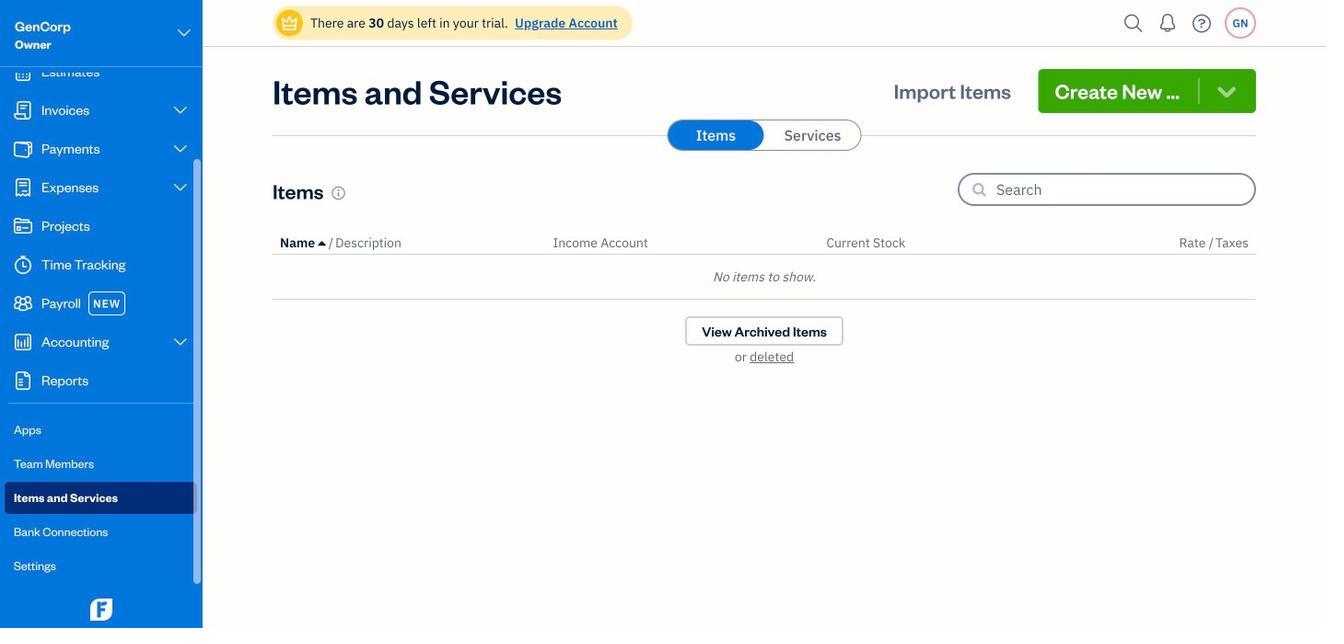Task type: locate. For each thing, give the bounding box(es) containing it.
0 vertical spatial chevron large down image
[[172, 142, 189, 157]]

1 vertical spatial chevron large down image
[[172, 103, 189, 118]]

caretup image
[[318, 236, 325, 250]]

1 chevron large down image from the top
[[172, 142, 189, 157]]

search image
[[1119, 10, 1148, 37]]

2 chevron large down image from the top
[[172, 180, 189, 195]]

chevron large down image for payment image in the top left of the page
[[172, 142, 189, 157]]

expense image
[[12, 179, 34, 197]]

report image
[[12, 372, 34, 390]]

2 vertical spatial chevron large down image
[[172, 335, 189, 350]]

project image
[[12, 217, 34, 236]]

0 vertical spatial chevron large down image
[[176, 22, 192, 44]]

crown image
[[280, 13, 299, 33]]

chevron large down image
[[176, 22, 192, 44], [172, 103, 189, 118], [172, 335, 189, 350]]

main element
[[0, 0, 249, 629]]

chevron large down image
[[172, 142, 189, 157], [172, 180, 189, 195]]

info image
[[331, 186, 346, 201]]

Search text field
[[996, 175, 1254, 204]]

1 vertical spatial chevron large down image
[[172, 180, 189, 195]]

team image
[[12, 295, 34, 313]]



Task type: describe. For each thing, give the bounding box(es) containing it.
chevron large down image for expense 'icon'
[[172, 180, 189, 195]]

notifications image
[[1153, 5, 1182, 41]]

payment image
[[12, 140, 34, 158]]

timer image
[[12, 256, 34, 274]]

chevron large down image for invoice image
[[172, 103, 189, 118]]

invoice image
[[12, 101, 34, 120]]

freshbooks image
[[87, 600, 116, 622]]

estimate image
[[12, 63, 34, 81]]

go to help image
[[1187, 10, 1217, 37]]

chart image
[[12, 333, 34, 352]]

chevron large down image for chart icon
[[172, 335, 189, 350]]



Task type: vqa. For each thing, say whether or not it's contained in the screenshot.
See your project profit at a glance
no



